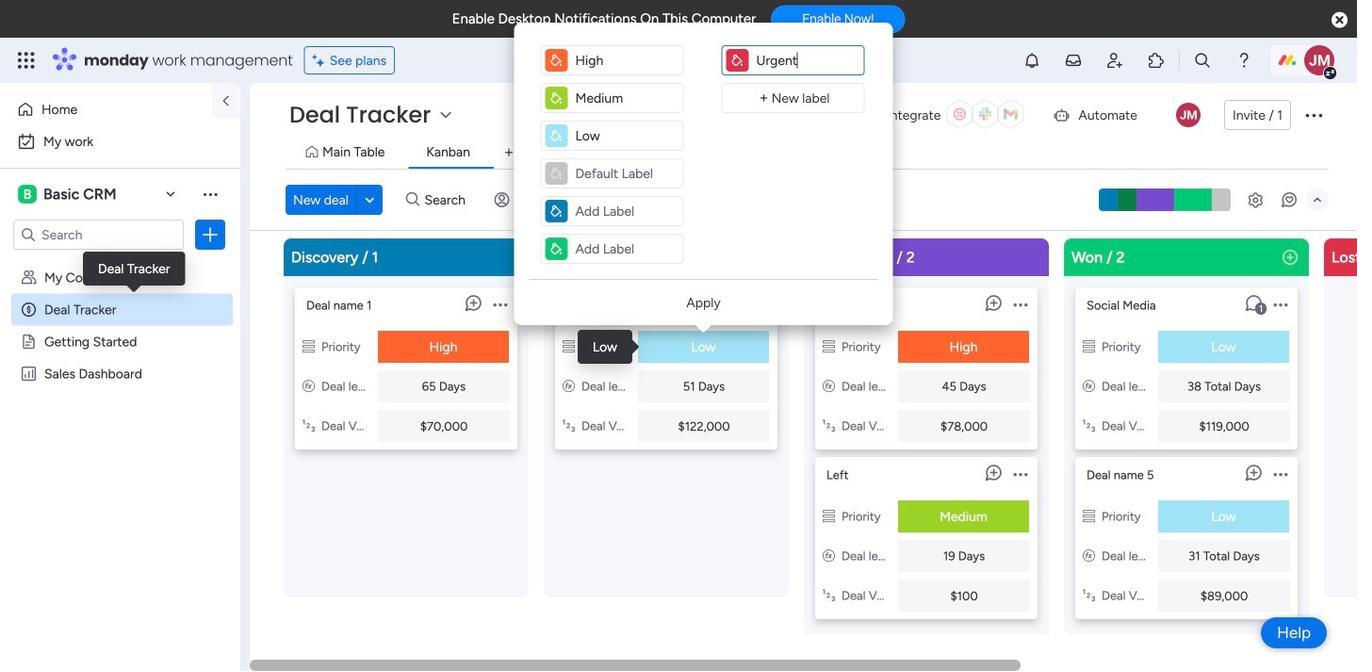 Task type: vqa. For each thing, say whether or not it's contained in the screenshot.
Invite members "icon"
yes



Task type: locate. For each thing, give the bounding box(es) containing it.
options image
[[1303, 104, 1326, 126], [1014, 287, 1028, 322], [1274, 457, 1289, 492]]

Search in workspace field
[[40, 224, 157, 246]]

1 vertical spatial options image
[[1014, 287, 1028, 322]]

Add Label field
[[572, 50, 679, 71], [753, 50, 860, 71], [572, 88, 679, 108], [572, 125, 679, 146], [572, 201, 679, 222], [572, 239, 679, 259]]

2 horizontal spatial options image
[[1274, 287, 1289, 322]]

2 horizontal spatial v2 function small outline image
[[1084, 549, 1096, 564]]

1 horizontal spatial list box
[[816, 280, 1038, 620]]

jeremy miller image
[[1305, 45, 1335, 75], [1177, 103, 1201, 127]]

select product image
[[17, 51, 36, 70]]

1 horizontal spatial v2 function small outline image
[[823, 379, 836, 394]]

workspace options image
[[201, 185, 220, 203]]

v2 function small outline image for 2nd v2 status outline image from right
[[823, 379, 836, 394]]

2 v2 status outline image from the left
[[563, 339, 575, 355]]

invite members image
[[1106, 51, 1125, 70]]

2 vertical spatial option
[[0, 261, 240, 265]]

0 horizontal spatial jeremy miller image
[[1177, 103, 1201, 127]]

new deal image
[[1282, 248, 1300, 267]]

list box
[[0, 258, 240, 645], [816, 280, 1038, 620], [1076, 280, 1299, 620]]

tab
[[494, 138, 524, 168]]

v2 function small outline image for first v2 status outline image
[[303, 379, 315, 394]]

v2 status outline image
[[303, 339, 315, 355], [563, 339, 575, 355], [823, 339, 836, 355], [1084, 339, 1096, 355]]

2 horizontal spatial list box
[[1076, 280, 1299, 620]]

v2 status outline image for 2nd v2 status outline image from right
[[823, 509, 836, 524]]

options image for first v2 status outline image from the right
[[1274, 287, 1289, 322]]

1 v2 status outline image from the left
[[823, 509, 836, 524]]

2 horizontal spatial v2 function small outline image
[[1084, 379, 1096, 394]]

jeremy miller image down search everything icon
[[1177, 103, 1201, 127]]

0 horizontal spatial options image
[[1014, 287, 1028, 322]]

notifications image
[[1023, 51, 1042, 70]]

jeremy miller image down dapulse close image
[[1305, 45, 1335, 75]]

options image for 2nd v2 status outline image from right
[[1014, 287, 1028, 322]]

1 horizontal spatial v2 status outline image
[[1084, 509, 1096, 524]]

add view image
[[505, 146, 513, 160]]

v2 function small outline image
[[563, 379, 575, 394], [1084, 379, 1096, 394], [823, 549, 836, 564]]

0 vertical spatial options image
[[1303, 104, 1326, 126]]

2 v2 status outline image from the left
[[1084, 509, 1096, 524]]

0 horizontal spatial list box
[[0, 258, 240, 645]]

0 horizontal spatial v2 status outline image
[[823, 509, 836, 524]]

v2 status outline image
[[823, 509, 836, 524], [1084, 509, 1096, 524]]

options image
[[201, 225, 220, 244], [494, 287, 508, 322], [1274, 287, 1289, 322]]

v2 status outline image for first v2 status outline image from the right
[[1084, 509, 1096, 524]]

1 horizontal spatial options image
[[1274, 457, 1289, 492]]

dapulse close image
[[1332, 11, 1348, 30]]

3 v2 status outline image from the left
[[823, 339, 836, 355]]

0 horizontal spatial v2 function small outline image
[[303, 379, 315, 394]]

options image for first v2 status outline image
[[494, 287, 508, 322]]

4 v2 status outline image from the left
[[1084, 339, 1096, 355]]

update feed image
[[1065, 51, 1084, 70]]

option
[[11, 94, 201, 124], [11, 126, 229, 157], [0, 261, 240, 265]]

0 horizontal spatial v2 function small outline image
[[563, 379, 575, 394]]

1 vertical spatial jeremy miller image
[[1177, 103, 1201, 127]]

options image for v2 status outline icon for first v2 status outline image from the right
[[1274, 457, 1289, 492]]

workspace selection element
[[18, 183, 119, 206]]

1 horizontal spatial options image
[[494, 287, 508, 322]]

row group
[[280, 239, 1358, 660]]

0 vertical spatial jeremy miller image
[[1305, 45, 1335, 75]]

2 vertical spatial options image
[[1274, 457, 1289, 492]]

v2 small numbers digit column outline image
[[563, 419, 575, 434], [823, 419, 836, 434], [1084, 419, 1096, 434], [823, 588, 836, 604], [1084, 588, 1096, 604]]

2 horizontal spatial options image
[[1303, 104, 1326, 126]]

help image
[[1235, 51, 1254, 70]]

v2 function small outline image
[[303, 379, 315, 394], [823, 379, 836, 394], [1084, 549, 1096, 564]]

tab list
[[286, 138, 1330, 169]]

angle down image
[[365, 193, 374, 207]]



Task type: describe. For each thing, give the bounding box(es) containing it.
v2 function small outline image for first v2 status outline image from the right
[[1084, 379, 1096, 394]]

monday marketplace image
[[1148, 51, 1166, 70]]

sort board by any column image
[[669, 190, 700, 209]]

v2 function small outline image for second v2 status outline image from left
[[563, 379, 575, 394]]

Search field
[[420, 187, 477, 213]]

public board image
[[20, 333, 38, 351]]

1 v2 status outline image from the left
[[303, 339, 315, 355]]

collapse image
[[1311, 192, 1326, 207]]

public dashboard image
[[20, 365, 38, 383]]

list box for the workspace options icon
[[0, 258, 240, 645]]

Default Label field
[[572, 163, 679, 184]]

v2 search image
[[406, 189, 420, 211]]

see plans image
[[313, 50, 330, 71]]

workspace image
[[18, 184, 37, 205]]

arrow down image
[[641, 189, 664, 211]]

v2 function small outline image for v2 status outline icon for first v2 status outline image from the right
[[1084, 549, 1096, 564]]

1 horizontal spatial v2 function small outline image
[[823, 549, 836, 564]]

list box for new deal image
[[1076, 280, 1299, 620]]

search everything image
[[1194, 51, 1213, 70]]

0 vertical spatial option
[[11, 94, 201, 124]]

1 horizontal spatial jeremy miller image
[[1305, 45, 1335, 75]]

1 vertical spatial option
[[11, 126, 229, 157]]

0 horizontal spatial options image
[[201, 225, 220, 244]]

v2 small numbers digit column outline image
[[303, 419, 315, 434]]



